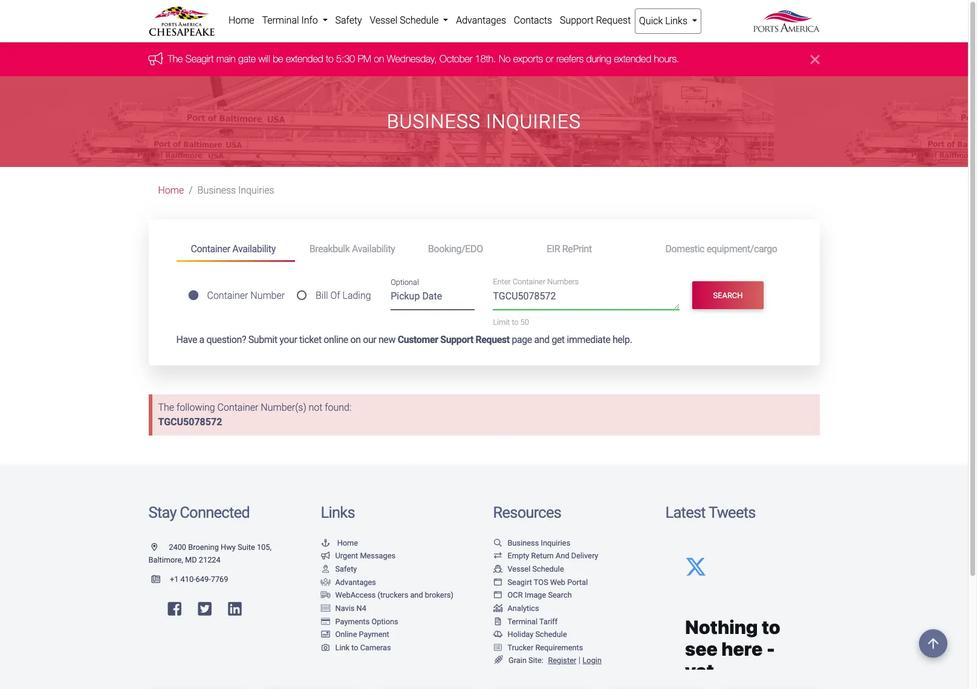 Task type: locate. For each thing, give the bounding box(es) containing it.
help.
[[613, 334, 633, 346]]

2 vertical spatial business
[[508, 538, 539, 547]]

credit card image
[[321, 618, 331, 626]]

18th.
[[475, 53, 496, 64]]

ocr image search link
[[493, 591, 572, 600]]

0 horizontal spatial terminal
[[262, 15, 299, 26]]

brokers)
[[425, 591, 454, 600]]

container left "number"
[[207, 290, 248, 302]]

on right pm
[[374, 53, 384, 64]]

browser image up analytics image
[[493, 592, 503, 600]]

booking/edo link
[[414, 238, 533, 260]]

the
[[168, 53, 183, 64], [158, 402, 174, 413]]

1 horizontal spatial request
[[596, 15, 631, 26]]

1 vertical spatial vessel schedule
[[508, 565, 564, 574]]

container right following
[[218, 402, 259, 413]]

links right the quick
[[666, 15, 688, 27]]

0 vertical spatial home link
[[225, 8, 258, 33]]

1 horizontal spatial support
[[560, 15, 594, 26]]

0 vertical spatial safety
[[335, 15, 362, 26]]

extended right during
[[614, 53, 652, 64]]

login
[[583, 656, 602, 665]]

1 horizontal spatial on
[[374, 53, 384, 64]]

1 horizontal spatial business
[[387, 110, 481, 133]]

analytics image
[[493, 605, 503, 613]]

0 vertical spatial vessel schedule
[[370, 15, 441, 26]]

terminal down the analytics
[[508, 617, 538, 626]]

0 vertical spatial terminal
[[262, 15, 299, 26]]

50
[[521, 318, 529, 327]]

0 horizontal spatial home link
[[158, 185, 184, 196]]

1 horizontal spatial links
[[666, 15, 688, 27]]

1 horizontal spatial home
[[229, 15, 254, 26]]

2 horizontal spatial home link
[[321, 538, 358, 547]]

bells image
[[493, 631, 503, 639]]

business inquiries
[[387, 110, 581, 133], [198, 185, 275, 196], [508, 538, 571, 547]]

terminal for terminal tariff
[[508, 617, 538, 626]]

container inside the following container number(s) not found: tgcu5078572
[[218, 402, 259, 413]]

booking/edo
[[428, 243, 483, 255]]

ship image
[[493, 566, 503, 574]]

0 horizontal spatial vessel schedule link
[[366, 8, 452, 33]]

number(s)
[[261, 402, 307, 413]]

advantages link up webaccess
[[321, 578, 376, 587]]

2 vertical spatial schedule
[[536, 630, 567, 639]]

exchange image
[[493, 553, 503, 560]]

vessel schedule up seagirt tos web portal "link"
[[508, 565, 564, 574]]

1 vertical spatial home
[[158, 185, 184, 196]]

on left our
[[351, 334, 361, 346]]

terminal for terminal info
[[262, 15, 299, 26]]

a
[[199, 334, 204, 346]]

and left get
[[535, 334, 550, 346]]

advantages up webaccess
[[335, 578, 376, 587]]

vessel schedule link up wednesday,
[[366, 8, 452, 33]]

0 horizontal spatial bullhorn image
[[149, 52, 168, 65]]

october
[[440, 53, 473, 64]]

0 vertical spatial inquiries
[[486, 110, 581, 133]]

0 horizontal spatial seagirt
[[186, 53, 214, 64]]

seagirt left main
[[186, 53, 214, 64]]

terminal left the info
[[262, 15, 299, 26]]

ocr image search
[[508, 591, 572, 600]]

2 vertical spatial to
[[352, 643, 359, 652]]

1 availability from the left
[[233, 243, 276, 255]]

to left 50
[[512, 318, 519, 327]]

1 vertical spatial support
[[441, 334, 474, 346]]

seagirt
[[186, 53, 214, 64], [508, 578, 532, 587]]

links up the anchor 'image' on the left bottom of page
[[321, 503, 355, 522]]

home link
[[225, 8, 258, 33], [158, 185, 184, 196], [321, 538, 358, 547]]

0 vertical spatial browser image
[[493, 579, 503, 587]]

availability for container availability
[[233, 243, 276, 255]]

request inside the support request link
[[596, 15, 631, 26]]

container right enter on the top right of the page
[[513, 277, 546, 287]]

messages
[[360, 551, 396, 561]]

safety link
[[332, 8, 366, 33], [321, 565, 357, 574]]

1 vertical spatial request
[[476, 334, 510, 346]]

2 vertical spatial business inquiries
[[508, 538, 571, 547]]

0 vertical spatial advantages link
[[452, 8, 510, 33]]

request down limit
[[476, 334, 510, 346]]

the for the following container number(s) not found: tgcu5078572
[[158, 402, 174, 413]]

Optional text field
[[391, 286, 475, 310]]

search down web
[[548, 591, 572, 600]]

to
[[326, 53, 334, 64], [512, 318, 519, 327], [352, 643, 359, 652]]

support up reefers
[[560, 15, 594, 26]]

home
[[229, 15, 254, 26], [158, 185, 184, 196], [337, 538, 358, 547]]

no
[[499, 53, 511, 64]]

latest
[[666, 503, 706, 522]]

hand receiving image
[[321, 579, 331, 587]]

browser image down ship image
[[493, 579, 503, 587]]

container availability link
[[176, 238, 295, 262]]

0 vertical spatial advantages
[[456, 15, 506, 26]]

1 horizontal spatial terminal
[[508, 617, 538, 626]]

1 browser image from the top
[[493, 579, 503, 587]]

request
[[596, 15, 631, 26], [476, 334, 510, 346]]

1 vertical spatial schedule
[[533, 565, 564, 574]]

1 horizontal spatial and
[[535, 334, 550, 346]]

safety down urgent
[[335, 565, 357, 574]]

schedule up the seagirt main gate will be extended to 5:30 pm on wednesday, october 18th.  no exports or reefers during extended hours. "link"
[[400, 15, 439, 26]]

extended right be
[[286, 53, 323, 64]]

2 horizontal spatial business
[[508, 538, 539, 547]]

0 vertical spatial the
[[168, 53, 183, 64]]

0 vertical spatial on
[[374, 53, 384, 64]]

vessel schedule link down empty
[[493, 565, 564, 574]]

0 horizontal spatial vessel
[[370, 15, 398, 26]]

0 horizontal spatial advantages link
[[321, 578, 376, 587]]

0 horizontal spatial vessel schedule
[[370, 15, 441, 26]]

1 vertical spatial links
[[321, 503, 355, 522]]

domestic
[[666, 243, 705, 255]]

eir reprint
[[547, 243, 592, 255]]

2 horizontal spatial home
[[337, 538, 358, 547]]

during
[[587, 53, 612, 64]]

schedule down tariff
[[536, 630, 567, 639]]

bullhorn image
[[149, 52, 168, 65], [321, 553, 331, 560]]

1 vertical spatial the
[[158, 402, 174, 413]]

on inside alert
[[374, 53, 384, 64]]

1 vertical spatial on
[[351, 334, 361, 346]]

baltimore,
[[149, 556, 183, 565]]

online
[[324, 334, 348, 346]]

+1
[[170, 575, 179, 584]]

2 horizontal spatial to
[[512, 318, 519, 327]]

browser image
[[493, 579, 503, 587], [493, 592, 503, 600]]

availability right breakbulk
[[352, 243, 395, 255]]

1 vertical spatial search
[[548, 591, 572, 600]]

support right 'customer'
[[441, 334, 474, 346]]

2 availability from the left
[[352, 243, 395, 255]]

1 vertical spatial advantages link
[[321, 578, 376, 587]]

bill
[[316, 290, 328, 302]]

1 vertical spatial to
[[512, 318, 519, 327]]

resources
[[493, 503, 562, 522]]

0 vertical spatial business inquiries
[[387, 110, 581, 133]]

0 vertical spatial safety link
[[332, 8, 366, 33]]

2400
[[169, 543, 186, 552]]

to inside alert
[[326, 53, 334, 64]]

customer support request link
[[398, 334, 510, 346]]

vessel schedule
[[370, 15, 441, 26], [508, 565, 564, 574]]

1 horizontal spatial advantages link
[[452, 8, 510, 33]]

1 vertical spatial safety
[[335, 565, 357, 574]]

the inside the following container number(s) not found: tgcu5078572
[[158, 402, 174, 413]]

1 horizontal spatial vessel schedule link
[[493, 565, 564, 574]]

0 vertical spatial search
[[714, 291, 743, 300]]

online payment link
[[321, 630, 390, 639]]

Enter Container Numbers text field
[[493, 289, 680, 310]]

1 horizontal spatial seagirt
[[508, 578, 532, 587]]

browser image inside seagirt tos web portal "link"
[[493, 579, 503, 587]]

0 horizontal spatial home
[[158, 185, 184, 196]]

advantages link up 18th. on the top of page
[[452, 8, 510, 33]]

or
[[546, 53, 554, 64]]

inquiries
[[486, 110, 581, 133], [238, 185, 275, 196], [541, 538, 571, 547]]

and left brokers)
[[410, 591, 423, 600]]

connected
[[180, 503, 250, 522]]

list alt image
[[493, 644, 503, 652]]

0 horizontal spatial extended
[[286, 53, 323, 64]]

0 horizontal spatial request
[[476, 334, 510, 346]]

safety up 5:30
[[335, 15, 362, 26]]

customer
[[398, 334, 438, 346]]

request left the quick
[[596, 15, 631, 26]]

1 horizontal spatial search
[[714, 291, 743, 300]]

(truckers
[[378, 591, 409, 600]]

question?
[[207, 334, 246, 346]]

schedule for bells image
[[536, 630, 567, 639]]

search down domestic equipment/cargo link
[[714, 291, 743, 300]]

0 vertical spatial home
[[229, 15, 254, 26]]

wheat image
[[493, 656, 504, 665]]

vessel schedule up wednesday,
[[370, 15, 441, 26]]

0 horizontal spatial availability
[[233, 243, 276, 255]]

safety link up 5:30
[[332, 8, 366, 33]]

1 horizontal spatial availability
[[352, 243, 395, 255]]

1 horizontal spatial home link
[[225, 8, 258, 33]]

grain
[[509, 656, 527, 665]]

0 vertical spatial seagirt
[[186, 53, 214, 64]]

container storage image
[[321, 605, 331, 613]]

extended
[[286, 53, 323, 64], [614, 53, 652, 64]]

1 vertical spatial vessel
[[508, 565, 531, 574]]

1 horizontal spatial advantages
[[456, 15, 506, 26]]

1 vertical spatial vessel schedule link
[[493, 565, 564, 574]]

empty return and delivery
[[508, 551, 599, 561]]

be
[[273, 53, 283, 64]]

vessel up pm
[[370, 15, 398, 26]]

of
[[331, 290, 340, 302]]

seagirt up ocr
[[508, 578, 532, 587]]

0 vertical spatial schedule
[[400, 15, 439, 26]]

availability inside 'link'
[[352, 243, 395, 255]]

the seagirt main gate will be extended to 5:30 pm on wednesday, october 18th.  no exports or reefers during extended hours. link
[[168, 53, 680, 64]]

home link for 'urgent messages' link
[[321, 538, 358, 547]]

1 vertical spatial terminal
[[508, 617, 538, 626]]

2 vertical spatial home link
[[321, 538, 358, 547]]

the left main
[[168, 53, 183, 64]]

web
[[551, 578, 566, 587]]

trucker requirements
[[508, 643, 583, 652]]

the inside alert
[[168, 53, 183, 64]]

0 vertical spatial to
[[326, 53, 334, 64]]

enter container numbers
[[493, 277, 579, 287]]

ocr
[[508, 591, 523, 600]]

1 vertical spatial browser image
[[493, 592, 503, 600]]

1 vertical spatial bullhorn image
[[321, 553, 331, 560]]

1 vertical spatial and
[[410, 591, 423, 600]]

and
[[556, 551, 570, 561]]

links
[[666, 15, 688, 27], [321, 503, 355, 522]]

1 horizontal spatial bullhorn image
[[321, 553, 331, 560]]

holiday schedule link
[[493, 630, 567, 639]]

1 vertical spatial safety link
[[321, 565, 357, 574]]

1 safety from the top
[[335, 15, 362, 26]]

home link for terminal info link
[[225, 8, 258, 33]]

0 vertical spatial bullhorn image
[[149, 52, 168, 65]]

advantages up 18th. on the top of page
[[456, 15, 506, 26]]

urgent messages
[[335, 551, 396, 561]]

empty return and delivery link
[[493, 551, 599, 561]]

0 horizontal spatial business
[[198, 185, 236, 196]]

to right "link"
[[352, 643, 359, 652]]

breakbulk availability link
[[295, 238, 414, 260]]

browser image inside ocr image search link
[[493, 592, 503, 600]]

link
[[335, 643, 350, 652]]

not
[[309, 402, 323, 413]]

1 horizontal spatial to
[[352, 643, 359, 652]]

safety link down urgent
[[321, 565, 357, 574]]

the for the seagirt main gate will be extended to 5:30 pm on wednesday, october 18th.  no exports or reefers during extended hours.
[[168, 53, 183, 64]]

1 horizontal spatial extended
[[614, 53, 652, 64]]

2 extended from the left
[[614, 53, 652, 64]]

business
[[387, 110, 481, 133], [198, 185, 236, 196], [508, 538, 539, 547]]

reprint
[[563, 243, 592, 255]]

0 vertical spatial request
[[596, 15, 631, 26]]

user hard hat image
[[321, 566, 331, 574]]

container number
[[207, 290, 285, 302]]

container up container number
[[191, 243, 230, 255]]

support
[[560, 15, 594, 26], [441, 334, 474, 346]]

to left 5:30
[[326, 53, 334, 64]]

immediate
[[567, 334, 611, 346]]

vessel
[[370, 15, 398, 26], [508, 565, 531, 574]]

2 browser image from the top
[[493, 592, 503, 600]]

following
[[177, 402, 215, 413]]

stay
[[149, 503, 176, 522]]

number
[[251, 290, 285, 302]]

schedule up the seagirt tos web portal at bottom
[[533, 565, 564, 574]]

the seagirt main gate will be extended to 5:30 pm on wednesday, october 18th.  no exports or reefers during extended hours.
[[168, 53, 680, 64]]

wednesday,
[[387, 53, 437, 64]]

0 horizontal spatial support
[[441, 334, 474, 346]]

1 vertical spatial business
[[198, 185, 236, 196]]

facebook square image
[[168, 601, 181, 617]]

vessel down empty
[[508, 565, 531, 574]]

0 horizontal spatial to
[[326, 53, 334, 64]]

payments options link
[[321, 617, 399, 626]]

availability
[[233, 243, 276, 255], [352, 243, 395, 255]]

register link
[[546, 656, 577, 665]]

container
[[191, 243, 230, 255], [513, 277, 546, 287], [207, 290, 248, 302], [218, 402, 259, 413]]

availability up container number
[[233, 243, 276, 255]]

go to top image
[[920, 628, 948, 656]]

browser image for ocr
[[493, 592, 503, 600]]

2 vertical spatial inquiries
[[541, 538, 571, 547]]

found:
[[325, 402, 352, 413]]

search inside button
[[714, 291, 743, 300]]

0 vertical spatial vessel
[[370, 15, 398, 26]]

latest tweets
[[666, 503, 756, 522]]

the up 'tgcu5078572'
[[158, 402, 174, 413]]



Task type: describe. For each thing, give the bounding box(es) containing it.
search image
[[493, 540, 503, 547]]

1 vertical spatial business inquiries
[[198, 185, 275, 196]]

page
[[512, 334, 532, 346]]

payment
[[359, 630, 390, 639]]

stay connected
[[149, 503, 250, 522]]

options
[[372, 617, 399, 626]]

1 vertical spatial advantages
[[335, 578, 376, 587]]

image
[[525, 591, 547, 600]]

urgent messages link
[[321, 551, 396, 561]]

our
[[363, 334, 377, 346]]

hours.
[[655, 53, 680, 64]]

contacts link
[[510, 8, 556, 33]]

0 horizontal spatial links
[[321, 503, 355, 522]]

grain site: register | login
[[509, 655, 602, 666]]

navis n4
[[335, 604, 367, 613]]

have
[[176, 334, 197, 346]]

2400 broening hwy suite 105, baltimore, md 21224 link
[[149, 543, 272, 565]]

tos
[[534, 578, 549, 587]]

to for link to cameras
[[352, 643, 359, 652]]

exports
[[514, 53, 543, 64]]

limit
[[493, 318, 510, 327]]

1 horizontal spatial vessel
[[508, 565, 531, 574]]

new
[[379, 334, 396, 346]]

portal
[[568, 578, 588, 587]]

terminal info link
[[258, 8, 332, 33]]

support request link
[[556, 8, 635, 33]]

enter
[[493, 277, 511, 287]]

login link
[[583, 656, 602, 665]]

camera image
[[321, 644, 331, 652]]

have a question? submit your ticket online on our new customer support request page and get immediate help.
[[176, 334, 633, 346]]

reefers
[[557, 53, 584, 64]]

bullhorn image inside 'urgent messages' link
[[321, 553, 331, 560]]

online payment
[[335, 630, 390, 639]]

urgent
[[335, 551, 358, 561]]

breakbulk availability
[[310, 243, 395, 255]]

container availability
[[191, 243, 276, 255]]

twitter square image
[[198, 601, 212, 617]]

terminal info
[[262, 15, 320, 26]]

seagirt tos web portal link
[[493, 578, 588, 587]]

|
[[579, 655, 581, 666]]

safety link for 'urgent messages' link
[[321, 565, 357, 574]]

2 vertical spatial home
[[337, 538, 358, 547]]

seagirt inside alert
[[186, 53, 214, 64]]

1 vertical spatial inquiries
[[238, 185, 275, 196]]

navis
[[335, 604, 355, 613]]

bill of lading
[[316, 290, 371, 302]]

vessel schedule inside vessel schedule link
[[370, 15, 441, 26]]

1 vertical spatial home link
[[158, 185, 184, 196]]

n4
[[357, 604, 367, 613]]

safety link for terminal info link
[[332, 8, 366, 33]]

site:
[[529, 656, 544, 665]]

schedule for ship image
[[533, 565, 564, 574]]

0 horizontal spatial and
[[410, 591, 423, 600]]

cameras
[[360, 643, 391, 652]]

eir
[[547, 243, 560, 255]]

anchor image
[[321, 540, 331, 547]]

0 vertical spatial support
[[560, 15, 594, 26]]

domestic equipment/cargo link
[[651, 238, 792, 260]]

contacts
[[514, 15, 552, 26]]

quick links
[[640, 15, 690, 27]]

analytics link
[[493, 604, 539, 613]]

0 vertical spatial links
[[666, 15, 688, 27]]

1 extended from the left
[[286, 53, 323, 64]]

7769
[[211, 575, 228, 584]]

0 vertical spatial business
[[387, 110, 481, 133]]

requirements
[[536, 643, 583, 652]]

1 horizontal spatial vessel schedule
[[508, 565, 564, 574]]

credit card front image
[[321, 631, 331, 639]]

terminal tariff
[[508, 617, 558, 626]]

map marker alt image
[[152, 544, 167, 552]]

support request
[[560, 15, 631, 26]]

equipment/cargo
[[707, 243, 778, 255]]

breakbulk
[[310, 243, 350, 255]]

analytics
[[508, 604, 539, 613]]

empty
[[508, 551, 530, 561]]

the following container number(s) not found: tgcu5078572
[[158, 402, 352, 428]]

availability for breakbulk availability
[[352, 243, 395, 255]]

tariff
[[540, 617, 558, 626]]

file invoice image
[[493, 618, 503, 626]]

limit to 50
[[493, 318, 529, 327]]

home for home link for terminal info link
[[229, 15, 254, 26]]

0 horizontal spatial on
[[351, 334, 361, 346]]

tweets
[[709, 503, 756, 522]]

search button
[[693, 281, 764, 309]]

+1 410-649-7769 link
[[149, 575, 228, 584]]

to for limit to 50
[[512, 318, 519, 327]]

0 horizontal spatial search
[[548, 591, 572, 600]]

linkedin image
[[228, 601, 242, 617]]

holiday schedule
[[508, 630, 567, 639]]

0 vertical spatial and
[[535, 334, 550, 346]]

truck container image
[[321, 592, 331, 600]]

browser image for seagirt
[[493, 579, 503, 587]]

webaccess (truckers and brokers) link
[[321, 591, 454, 600]]

pm
[[358, 53, 372, 64]]

close image
[[811, 52, 820, 67]]

105,
[[257, 543, 272, 552]]

21224
[[199, 556, 221, 565]]

0 vertical spatial vessel schedule link
[[366, 8, 452, 33]]

2400 broening hwy suite 105, baltimore, md 21224
[[149, 543, 272, 565]]

main
[[217, 53, 236, 64]]

trucker requirements link
[[493, 643, 583, 652]]

1 vertical spatial seagirt
[[508, 578, 532, 587]]

bullhorn image inside the seagirt main gate will be extended to 5:30 pm on wednesday, october 18th.  no exports or reefers during extended hours. alert
[[149, 52, 168, 65]]

phone office image
[[152, 576, 170, 584]]

domestic equipment/cargo
[[666, 243, 778, 255]]

the seagirt main gate will be extended to 5:30 pm on wednesday, october 18th.  no exports or reefers during extended hours. alert
[[0, 43, 969, 76]]

2 safety from the top
[[335, 565, 357, 574]]

payments
[[335, 617, 370, 626]]

seagirt tos web portal
[[508, 578, 588, 587]]

link to cameras link
[[321, 643, 391, 652]]

webaccess (truckers and brokers)
[[335, 591, 454, 600]]

home for middle home link
[[158, 185, 184, 196]]

register
[[548, 656, 577, 665]]



Task type: vqa. For each thing, say whether or not it's contained in the screenshot.
"v"
no



